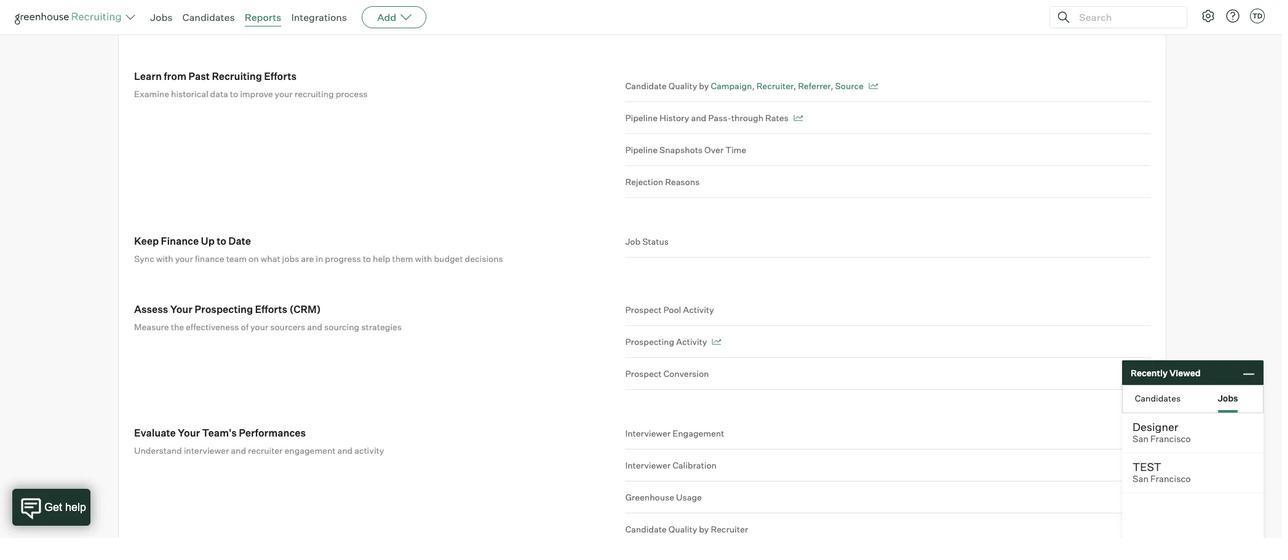 Task type: vqa. For each thing, say whether or not it's contained in the screenshot.
configure
no



Task type: describe. For each thing, give the bounding box(es) containing it.
0 vertical spatial candidates
[[182, 11, 235, 23]]

candidate for candidate quality by campaign , recruiter , referrer
[[625, 81, 667, 91]]

td button
[[1248, 6, 1267, 26]]

data
[[210, 89, 228, 99]]

decisions
[[465, 254, 503, 264]]

past
[[188, 70, 210, 83]]

td button
[[1250, 9, 1265, 23]]

and down team's
[[231, 446, 246, 456]]

1 horizontal spatial jobs
[[1218, 393, 1238, 403]]

jobs link
[[150, 11, 173, 23]]

quality for campaign
[[669, 81, 697, 91]]

your inside learn from past recruiting efforts examine historical data to improve your recruiting process
[[275, 89, 293, 99]]

recruiting
[[212, 70, 262, 83]]

engagement
[[673, 428, 724, 439]]

pool
[[663, 305, 681, 315]]

prospect conversion
[[625, 369, 709, 379]]

Search text field
[[1076, 8, 1176, 26]]

1 , from the left
[[752, 81, 755, 91]]

(crm)
[[289, 303, 321, 316]]

greenhouse usage
[[625, 492, 702, 503]]

assess
[[134, 303, 168, 316]]

candidates link
[[182, 11, 235, 23]]

referrer
[[798, 81, 831, 91]]

recently
[[1131, 368, 1168, 378]]

sourcing
[[324, 322, 359, 332]]

sourcers
[[270, 322, 305, 332]]

0 vertical spatial activity
[[683, 305, 714, 315]]

strategies
[[361, 322, 402, 332]]

time
[[725, 145, 746, 155]]

snapshots
[[660, 145, 703, 155]]

and left pass- on the right top
[[691, 113, 706, 123]]

engagement
[[285, 446, 336, 456]]

rejection reasons link
[[625, 166, 1150, 198]]

what
[[261, 254, 280, 264]]

icon chart image for (crm)
[[712, 339, 721, 345]]

the
[[171, 322, 184, 332]]

1 vertical spatial activity
[[676, 337, 707, 347]]

test san francisco
[[1133, 460, 1191, 485]]

interviewer calibration
[[625, 460, 717, 471]]

pipeline for pipeline history and pass-through rates
[[625, 113, 658, 123]]

greenhouse
[[625, 492, 674, 503]]

reports
[[245, 11, 281, 23]]

source link
[[835, 81, 864, 91]]

interviewer engagement
[[625, 428, 724, 439]]

budget
[[434, 254, 463, 264]]

from
[[164, 70, 186, 83]]

conversion
[[663, 369, 709, 379]]

recruiter link
[[757, 81, 794, 91]]

help
[[373, 254, 390, 264]]

campaign link
[[711, 81, 752, 91]]

your for assess
[[170, 303, 193, 316]]

prospect for prospect pool activity
[[625, 305, 662, 315]]

examine
[[134, 89, 169, 99]]

icon chart image for efforts
[[793, 115, 803, 121]]

in
[[316, 254, 323, 264]]

keep
[[134, 235, 159, 247]]

recruiting
[[295, 89, 334, 99]]

understand
[[134, 446, 182, 456]]

your inside assess your prospecting efforts (crm) measure the effectiveness of your sourcers and sourcing strategies
[[250, 322, 268, 332]]

interviewer calibration link
[[625, 450, 1150, 482]]

evaluate
[[134, 427, 176, 439]]

reasons
[[665, 177, 700, 187]]

job status
[[625, 236, 669, 247]]

pass-
[[708, 113, 731, 123]]

team's
[[202, 427, 237, 439]]

td
[[1253, 12, 1263, 20]]

greenhouse recruiting image
[[15, 10, 126, 25]]

campaign
[[711, 81, 752, 91]]

on
[[249, 254, 259, 264]]

measure
[[134, 322, 169, 332]]

candidate quality by recruiter link
[[625, 514, 1150, 538]]

jobs
[[282, 254, 299, 264]]

1 horizontal spatial recruiter
[[757, 81, 794, 91]]

recently viewed
[[1131, 368, 1201, 378]]

and inside assess your prospecting efforts (crm) measure the effectiveness of your sourcers and sourcing strategies
[[307, 322, 322, 332]]

3 , from the left
[[831, 81, 833, 91]]

integrations link
[[291, 11, 347, 23]]

interviewer for interviewer calibration
[[625, 460, 671, 471]]

pipeline snapshots over time link
[[625, 134, 1150, 166]]

francisco for test
[[1151, 474, 1191, 485]]

job status link
[[625, 235, 1150, 258]]

prospecting activity
[[625, 337, 707, 347]]

historical
[[171, 89, 208, 99]]

rates
[[765, 113, 789, 123]]

efforts inside learn from past recruiting efforts examine historical data to improve your recruiting process
[[264, 70, 297, 83]]

by for recruiter
[[699, 524, 709, 535]]

them
[[392, 254, 413, 264]]

1 vertical spatial to
[[217, 235, 226, 247]]



Task type: locate. For each thing, give the bounding box(es) containing it.
activity up conversion
[[676, 337, 707, 347]]

1 vertical spatial by
[[699, 524, 709, 535]]

prospect pool activity link
[[625, 303, 1150, 326]]

interviewer
[[625, 428, 671, 439], [625, 460, 671, 471]]

0 horizontal spatial ,
[[752, 81, 755, 91]]

1 vertical spatial quality
[[669, 524, 697, 535]]

your down finance at the left top of the page
[[175, 254, 193, 264]]

test
[[1133, 460, 1162, 474]]

san
[[1133, 434, 1149, 445], [1133, 474, 1149, 485]]

activity
[[354, 446, 384, 456]]

your inside evaluate your team's performances understand interviewer and recruiter engagement and activity
[[178, 427, 200, 439]]

prospect
[[625, 305, 662, 315], [625, 369, 662, 379]]

pipeline
[[625, 113, 658, 123], [625, 145, 658, 155]]

, left referrer
[[794, 81, 796, 91]]

with right them
[[415, 254, 432, 264]]

over
[[704, 145, 724, 155]]

candidate up history on the top
[[625, 81, 667, 91]]

, source
[[831, 81, 864, 91]]

pipeline for pipeline snapshots over time
[[625, 145, 658, 155]]

quality down usage at bottom right
[[669, 524, 697, 535]]

1 horizontal spatial ,
[[794, 81, 796, 91]]

interviewer up interviewer calibration
[[625, 428, 671, 439]]

1 quality from the top
[[669, 81, 697, 91]]

1 vertical spatial icon chart image
[[793, 115, 803, 121]]

to left help
[[363, 254, 371, 264]]

1 interviewer from the top
[[625, 428, 671, 439]]

san up test
[[1133, 434, 1149, 445]]

0 vertical spatial quality
[[669, 81, 697, 91]]

rejection reasons
[[625, 177, 700, 187]]

your right of
[[250, 322, 268, 332]]

quality
[[669, 81, 697, 91], [669, 524, 697, 535]]

0 vertical spatial to
[[230, 89, 238, 99]]

prospecting
[[195, 303, 253, 316], [625, 337, 674, 347]]

to right up
[[217, 235, 226, 247]]

2 , from the left
[[794, 81, 796, 91]]

1 vertical spatial candidate
[[625, 524, 667, 535]]

your inside assess your prospecting efforts (crm) measure the effectiveness of your sourcers and sourcing strategies
[[170, 303, 193, 316]]

candidate down greenhouse
[[625, 524, 667, 535]]

prospect for prospect conversion
[[625, 369, 662, 379]]

rejection
[[625, 177, 663, 187]]

0 vertical spatial prospect
[[625, 305, 662, 315]]

francisco up "test san francisco"
[[1151, 434, 1191, 445]]

1 vertical spatial jobs
[[1218, 393, 1238, 403]]

1 pipeline from the top
[[625, 113, 658, 123]]

icon chart image
[[869, 83, 878, 89], [793, 115, 803, 121], [712, 339, 721, 345]]

0 horizontal spatial prospecting
[[195, 303, 253, 316]]

0 horizontal spatial jobs
[[150, 11, 173, 23]]

your up interviewer
[[178, 427, 200, 439]]

0 vertical spatial jobs
[[150, 11, 173, 23]]

evaluate your team's performances understand interviewer and recruiter engagement and activity
[[134, 427, 384, 456]]

san for designer
[[1133, 434, 1149, 445]]

2 vertical spatial to
[[363, 254, 371, 264]]

1 vertical spatial pipeline
[[625, 145, 658, 155]]

job
[[625, 236, 641, 247]]

by
[[699, 81, 709, 91], [699, 524, 709, 535]]

configure image
[[1201, 9, 1216, 23]]

of
[[241, 322, 249, 332]]

0 vertical spatial interviewer
[[625, 428, 671, 439]]

jobs
[[150, 11, 173, 23], [1218, 393, 1238, 403]]

1 san from the top
[[1133, 434, 1149, 445]]

2 candidate from the top
[[625, 524, 667, 535]]

recruiter
[[248, 446, 283, 456]]

2 prospect from the top
[[625, 369, 662, 379]]

1 horizontal spatial prospecting
[[625, 337, 674, 347]]

performances
[[239, 427, 306, 439]]

francisco inside "test san francisco"
[[1151, 474, 1191, 485]]

1 vertical spatial prospect
[[625, 369, 662, 379]]

2 interviewer from the top
[[625, 460, 671, 471]]

effectiveness
[[186, 322, 239, 332]]

with
[[156, 254, 173, 264], [415, 254, 432, 264]]

to right data on the top left of the page
[[230, 89, 238, 99]]

1 vertical spatial san
[[1133, 474, 1149, 485]]

prospect pool activity
[[625, 305, 714, 315]]

san inside "test san francisco"
[[1133, 474, 1149, 485]]

finance
[[161, 235, 199, 247]]

1 vertical spatial recruiter
[[711, 524, 748, 535]]

pipeline up rejection
[[625, 145, 658, 155]]

san down the "designer san francisco"
[[1133, 474, 1149, 485]]

your inside keep finance up to date sync with your finance team on what jobs are in progress to help them with budget decisions
[[175, 254, 193, 264]]

prospecting inside assess your prospecting efforts (crm) measure the effectiveness of your sourcers and sourcing strategies
[[195, 303, 253, 316]]

francisco for designer
[[1151, 434, 1191, 445]]

interviewer engagement link
[[625, 427, 1150, 450]]

usage
[[676, 492, 702, 503]]

progress
[[325, 254, 361, 264]]

learn
[[134, 70, 162, 83]]

activity right pool
[[683, 305, 714, 315]]

and left activity
[[337, 446, 353, 456]]

your up the
[[170, 303, 193, 316]]

quality up history on the top
[[669, 81, 697, 91]]

0 vertical spatial efforts
[[264, 70, 297, 83]]

candidate quality by recruiter
[[625, 524, 748, 535]]

add button
[[362, 6, 426, 28]]

1 horizontal spatial to
[[230, 89, 238, 99]]

0 horizontal spatial with
[[156, 254, 173, 264]]

icon chart image right rates
[[793, 115, 803, 121]]

1 vertical spatial efforts
[[255, 303, 287, 316]]

designer
[[1133, 420, 1178, 434]]

0 vertical spatial by
[[699, 81, 709, 91]]

your
[[275, 89, 293, 99], [175, 254, 193, 264], [250, 322, 268, 332]]

0 vertical spatial francisco
[[1151, 434, 1191, 445]]

1 vertical spatial francisco
[[1151, 474, 1191, 485]]

2 horizontal spatial ,
[[831, 81, 833, 91]]

1 prospect from the top
[[625, 305, 662, 315]]

tab list containing candidates
[[1123, 386, 1263, 413]]

1 horizontal spatial your
[[250, 322, 268, 332]]

1 with from the left
[[156, 254, 173, 264]]

2 horizontal spatial to
[[363, 254, 371, 264]]

2 with from the left
[[415, 254, 432, 264]]

1 horizontal spatial with
[[415, 254, 432, 264]]

0 vertical spatial your
[[275, 89, 293, 99]]

, left source
[[831, 81, 833, 91]]

integrations
[[291, 11, 347, 23]]

up
[[201, 235, 215, 247]]

by for campaign
[[699, 81, 709, 91]]

1 francisco from the top
[[1151, 434, 1191, 445]]

1 vertical spatial your
[[175, 254, 193, 264]]

0 vertical spatial san
[[1133, 434, 1149, 445]]

referrer link
[[798, 81, 831, 91]]

quality for recruiter
[[669, 524, 697, 535]]

pipeline left history on the top
[[625, 113, 658, 123]]

1 vertical spatial your
[[178, 427, 200, 439]]

improve
[[240, 89, 273, 99]]

0 vertical spatial candidate
[[625, 81, 667, 91]]

designer san francisco
[[1133, 420, 1191, 445]]

0 horizontal spatial recruiter
[[711, 524, 748, 535]]

2 francisco from the top
[[1151, 474, 1191, 485]]

greenhouse usage link
[[625, 482, 1150, 514]]

with right sync
[[156, 254, 173, 264]]

2 by from the top
[[699, 524, 709, 535]]

candidate for candidate quality by recruiter
[[625, 524, 667, 535]]

and down (crm) in the bottom left of the page
[[307, 322, 322, 332]]

through
[[731, 113, 764, 123]]

pipeline snapshots over time
[[625, 145, 746, 155]]

finance
[[195, 254, 224, 264]]

history
[[660, 113, 689, 123]]

0 horizontal spatial icon chart image
[[712, 339, 721, 345]]

0 horizontal spatial candidates
[[182, 11, 235, 23]]

0 vertical spatial pipeline
[[625, 113, 658, 123]]

san for test
[[1133, 474, 1149, 485]]

candidates down recently viewed
[[1135, 393, 1181, 403]]

keep finance up to date sync with your finance team on what jobs are in progress to help them with budget decisions
[[134, 235, 503, 264]]

0 horizontal spatial to
[[217, 235, 226, 247]]

2 vertical spatial icon chart image
[[712, 339, 721, 345]]

francisco inside the "designer san francisco"
[[1151, 434, 1191, 445]]

san inside the "designer san francisco"
[[1133, 434, 1149, 445]]

francisco down the "designer san francisco"
[[1151, 474, 1191, 485]]

1 vertical spatial candidates
[[1135, 393, 1181, 403]]

1 by from the top
[[699, 81, 709, 91]]

0 vertical spatial recruiter
[[757, 81, 794, 91]]

prospect left pool
[[625, 305, 662, 315]]

candidate
[[625, 81, 667, 91], [625, 524, 667, 535]]

assess your prospecting efforts (crm) measure the effectiveness of your sourcers and sourcing strategies
[[134, 303, 402, 332]]

icon chart image right prospecting activity
[[712, 339, 721, 345]]

interviewer up greenhouse
[[625, 460, 671, 471]]

prospecting up "prospect conversion"
[[625, 337, 674, 347]]

francisco
[[1151, 434, 1191, 445], [1151, 474, 1191, 485]]

by left campaign link
[[699, 81, 709, 91]]

candidate quality by campaign , recruiter , referrer
[[625, 81, 831, 91]]

activity
[[683, 305, 714, 315], [676, 337, 707, 347]]

2 vertical spatial your
[[250, 322, 268, 332]]

process
[[336, 89, 368, 99]]

2 horizontal spatial your
[[275, 89, 293, 99]]

efforts
[[264, 70, 297, 83], [255, 303, 287, 316]]

1 vertical spatial interviewer
[[625, 460, 671, 471]]

1 vertical spatial prospecting
[[625, 337, 674, 347]]

your for evaluate
[[178, 427, 200, 439]]

efforts up sourcers
[[255, 303, 287, 316]]

efforts up "improve"
[[264, 70, 297, 83]]

pipeline history and pass-through rates
[[625, 113, 789, 123]]

0 vertical spatial prospecting
[[195, 303, 253, 316]]

prospecting up effectiveness
[[195, 303, 253, 316]]

icon chart image right source
[[869, 83, 878, 89]]

candidates right jobs link
[[182, 11, 235, 23]]

status
[[642, 236, 669, 247]]

prospect conversion link
[[625, 358, 1150, 390]]

tab list
[[1123, 386, 1263, 413]]

by down usage at bottom right
[[699, 524, 709, 535]]

0 horizontal spatial your
[[175, 254, 193, 264]]

interviewer for interviewer engagement
[[625, 428, 671, 439]]

date
[[228, 235, 251, 247]]

your right "improve"
[[275, 89, 293, 99]]

2 horizontal spatial icon chart image
[[869, 83, 878, 89]]

efforts inside assess your prospecting efforts (crm) measure the effectiveness of your sourcers and sourcing strategies
[[255, 303, 287, 316]]

recruiter
[[757, 81, 794, 91], [711, 524, 748, 535]]

, left 'recruiter' link
[[752, 81, 755, 91]]

candidates
[[182, 11, 235, 23], [1135, 393, 1181, 403]]

calibration
[[673, 460, 717, 471]]

2 san from the top
[[1133, 474, 1149, 485]]

2 pipeline from the top
[[625, 145, 658, 155]]

reports link
[[245, 11, 281, 23]]

candidates inside tab list
[[1135, 393, 1181, 403]]

prospect down prospecting activity
[[625, 369, 662, 379]]

,
[[752, 81, 755, 91], [794, 81, 796, 91], [831, 81, 833, 91]]

to inside learn from past recruiting efforts examine historical data to improve your recruiting process
[[230, 89, 238, 99]]

1 horizontal spatial candidates
[[1135, 393, 1181, 403]]

viewed
[[1170, 368, 1201, 378]]

0 vertical spatial icon chart image
[[869, 83, 878, 89]]

learn from past recruiting efforts examine historical data to improve your recruiting process
[[134, 70, 368, 99]]

1 horizontal spatial icon chart image
[[793, 115, 803, 121]]

interviewer
[[184, 446, 229, 456]]

0 vertical spatial your
[[170, 303, 193, 316]]

by inside 'candidate quality by recruiter' link
[[699, 524, 709, 535]]

sync
[[134, 254, 154, 264]]

1 candidate from the top
[[625, 81, 667, 91]]

2 quality from the top
[[669, 524, 697, 535]]



